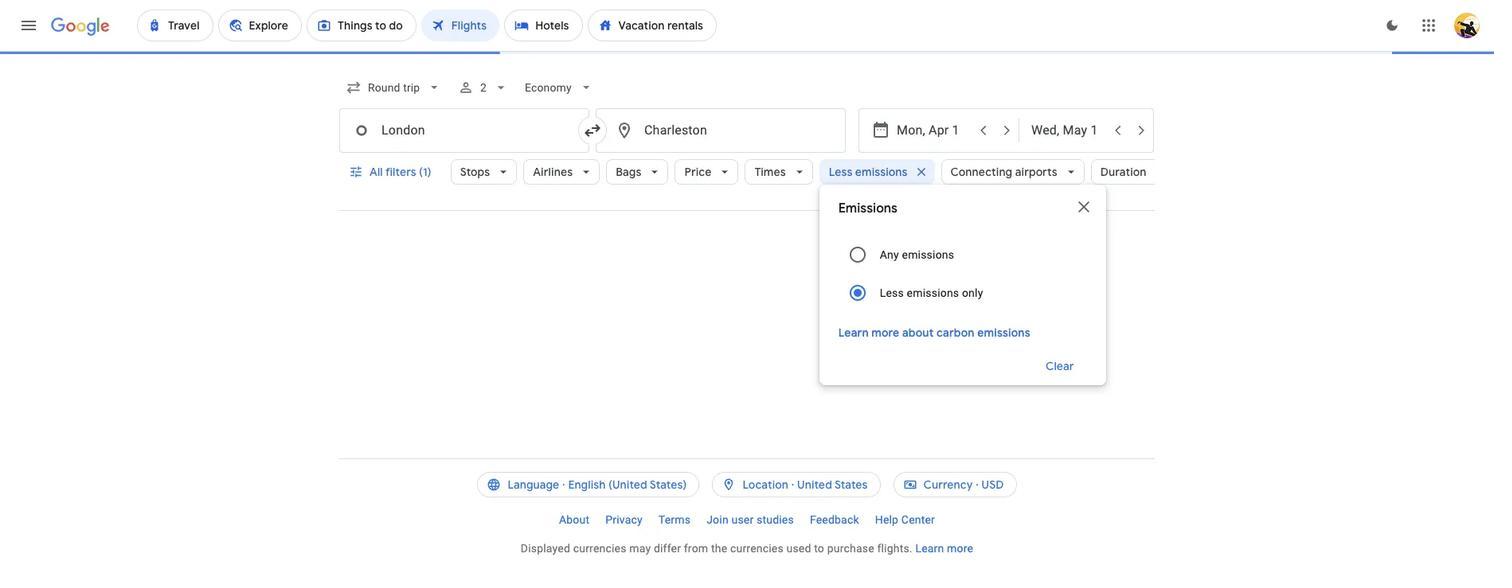 Task type: vqa. For each thing, say whether or not it's contained in the screenshot.
fourth t from right
no



Task type: locate. For each thing, give the bounding box(es) containing it.
0 vertical spatial learn
[[839, 326, 869, 340]]

times button
[[745, 153, 813, 191]]

terms
[[659, 514, 691, 527]]

feedback link
[[802, 508, 868, 533]]

emissions up the emissions
[[856, 165, 908, 179]]

less emissions only
[[880, 287, 984, 300]]

emissions for less emissions
[[856, 165, 908, 179]]

emissions option group
[[839, 236, 1088, 312]]

less down any
[[880, 287, 904, 300]]

loading results progress bar
[[0, 51, 1495, 54]]

None text field
[[596, 108, 846, 153]]

None search field
[[339, 69, 1174, 386]]

help
[[876, 514, 899, 527]]

stops
[[460, 165, 490, 179]]

currencies down the join user studies link
[[731, 543, 784, 555]]

emissions left only
[[907, 287, 960, 300]]

join user studies link
[[699, 508, 802, 533]]

clear button
[[1027, 347, 1094, 386]]

privacy
[[606, 514, 643, 527]]

emissions for less emissions only
[[907, 287, 960, 300]]

carbon
[[937, 326, 975, 340]]

emissions for any emissions
[[902, 249, 955, 261]]

None field
[[339, 73, 449, 102], [519, 73, 601, 102], [339, 73, 449, 102], [519, 73, 601, 102]]

less for less emissions only
[[880, 287, 904, 300]]

privacy link
[[598, 508, 651, 533]]

currency
[[924, 478, 973, 492]]

emissions right 'carbon'
[[978, 326, 1031, 340]]

Departure text field
[[897, 109, 971, 152]]

less inside the emissions option group
[[880, 287, 904, 300]]

clear
[[1046, 359, 1075, 374]]

1 currencies from the left
[[574, 543, 627, 555]]

learn
[[839, 326, 869, 340], [916, 543, 945, 555]]

1 vertical spatial more
[[948, 543, 974, 555]]

english
[[568, 478, 606, 492]]

1 vertical spatial less
[[880, 287, 904, 300]]

Return text field
[[1032, 109, 1105, 152]]

less
[[829, 165, 853, 179], [880, 287, 904, 300]]

None text field
[[339, 108, 590, 153]]

close dialog image
[[1075, 198, 1094, 217]]

currencies
[[574, 543, 627, 555], [731, 543, 784, 555]]

emissions up less emissions only
[[902, 249, 955, 261]]

learn more link
[[916, 543, 974, 555]]

purchase
[[828, 543, 875, 555]]

less up the emissions
[[829, 165, 853, 179]]

change appearance image
[[1374, 6, 1412, 45]]

help center
[[876, 514, 936, 527]]

connecting
[[951, 165, 1013, 179]]

learn left about
[[839, 326, 869, 340]]

about
[[559, 514, 590, 527]]

times
[[755, 165, 786, 179]]

usd
[[982, 478, 1005, 492]]

0 horizontal spatial less
[[829, 165, 853, 179]]

english (united states)
[[568, 478, 687, 492]]

more left about
[[872, 326, 900, 340]]

about
[[903, 326, 934, 340]]

bags button
[[607, 153, 669, 191]]

all filters (1)
[[370, 165, 432, 179]]

0 horizontal spatial more
[[872, 326, 900, 340]]

2 currencies from the left
[[731, 543, 784, 555]]

from
[[684, 543, 709, 555]]

emissions
[[839, 201, 898, 217]]

0 horizontal spatial currencies
[[574, 543, 627, 555]]

0 vertical spatial less
[[829, 165, 853, 179]]

none search field containing emissions
[[339, 69, 1174, 386]]

stops button
[[451, 153, 517, 191]]

learn down center on the right bottom of the page
[[916, 543, 945, 555]]

all filters (1) button
[[339, 153, 444, 191]]

1 horizontal spatial less
[[880, 287, 904, 300]]

all
[[370, 165, 383, 179]]

any
[[880, 249, 900, 261]]

currencies down privacy at the bottom left of the page
[[574, 543, 627, 555]]

1 vertical spatial learn
[[916, 543, 945, 555]]

more down the currency
[[948, 543, 974, 555]]

less inside less emissions popup button
[[829, 165, 853, 179]]

user
[[732, 514, 754, 527]]

more
[[872, 326, 900, 340], [948, 543, 974, 555]]

emissions
[[856, 165, 908, 179], [902, 249, 955, 261], [907, 287, 960, 300], [978, 326, 1031, 340]]

1 horizontal spatial currencies
[[731, 543, 784, 555]]

flights.
[[878, 543, 913, 555]]

connecting airports button
[[942, 153, 1085, 191]]

emissions inside less emissions popup button
[[856, 165, 908, 179]]



Task type: describe. For each thing, give the bounding box(es) containing it.
swap origin and destination. image
[[583, 121, 602, 140]]

united states
[[798, 478, 868, 492]]

used
[[787, 543, 812, 555]]

location
[[743, 478, 789, 492]]

studies
[[757, 514, 794, 527]]

feedback
[[810, 514, 860, 527]]

less emissions button
[[820, 153, 935, 191]]

states)
[[650, 478, 687, 492]]

learn more about carbon emissions link
[[839, 326, 1031, 340]]

less for less emissions
[[829, 165, 853, 179]]

1 horizontal spatial more
[[948, 543, 974, 555]]

airports
[[1016, 165, 1058, 179]]

filters
[[386, 165, 417, 179]]

join
[[707, 514, 729, 527]]

differ
[[654, 543, 681, 555]]

1 horizontal spatial learn
[[916, 543, 945, 555]]

the
[[712, 543, 728, 555]]

price
[[685, 165, 712, 179]]

may
[[630, 543, 651, 555]]

displayed currencies may differ from the currencies used to purchase flights. learn more
[[521, 543, 974, 555]]

displayed
[[521, 543, 571, 555]]

(1)
[[419, 165, 432, 179]]

2
[[481, 81, 487, 94]]

only
[[963, 287, 984, 300]]

united
[[798, 478, 833, 492]]

join user studies
[[707, 514, 794, 527]]

duration
[[1101, 165, 1147, 179]]

less emissions
[[829, 165, 908, 179]]

terms link
[[651, 508, 699, 533]]

states
[[835, 478, 868, 492]]

to
[[815, 543, 825, 555]]

language
[[508, 478, 560, 492]]

price button
[[675, 153, 739, 191]]

about link
[[551, 508, 598, 533]]

center
[[902, 514, 936, 527]]

(united
[[609, 478, 648, 492]]

duration button
[[1092, 153, 1174, 191]]

2 button
[[452, 69, 516, 107]]

0 vertical spatial more
[[872, 326, 900, 340]]

bags
[[616, 165, 642, 179]]

connecting airports
[[951, 165, 1058, 179]]

help center link
[[868, 508, 944, 533]]

any emissions
[[880, 249, 955, 261]]

airlines
[[533, 165, 573, 179]]

learn more about carbon emissions
[[839, 326, 1031, 340]]

airlines button
[[524, 153, 600, 191]]

main menu image
[[19, 16, 38, 35]]

0 horizontal spatial learn
[[839, 326, 869, 340]]



